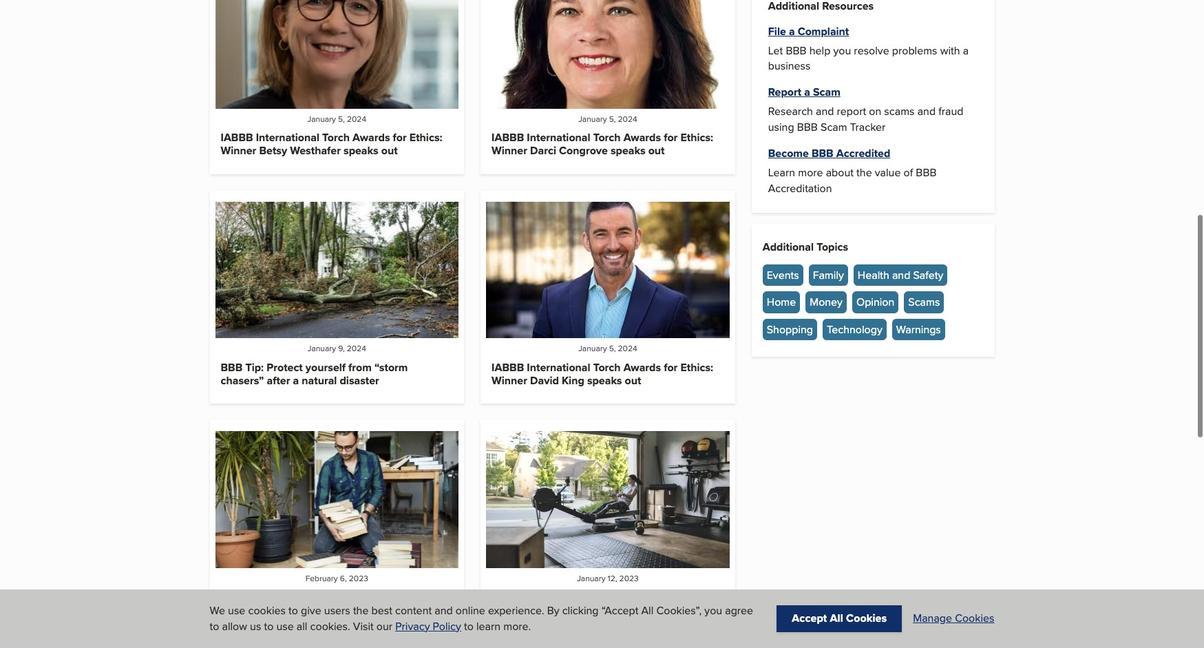 Task type: locate. For each thing, give the bounding box(es) containing it.
you left agree
[[705, 603, 723, 619]]

5, for king
[[609, 343, 616, 354]]

winner inside iabbb international torch awards for ethics: winner david king speaks out
[[492, 373, 528, 389]]

winner inside "iabbb international torch awards for ethics: winner darci congrove speaks out"
[[492, 143, 528, 159]]

chasers"
[[221, 373, 264, 389]]

bbb inside report a scam research and report on scams and fraud using bbb scam tracker
[[798, 119, 818, 135]]

iabbb left betsy at the top left of the page
[[221, 130, 253, 145]]

1 vertical spatial the
[[353, 603, 369, 619]]

experience.
[[488, 603, 545, 619]]

2023 right 6,
[[349, 573, 368, 584]]

tip: left after
[[246, 359, 264, 375]]

for inside iabbb international torch awards for ethics: winner david king speaks out
[[664, 359, 678, 375]]

allow
[[222, 618, 247, 634]]

events
[[767, 267, 800, 283]]

5, up iabbb international torch awards for ethics: winner david king speaks out "link"
[[609, 343, 616, 354]]

bbb tip: buying home gym equipment link
[[492, 589, 685, 605]]

after
[[267, 373, 290, 389]]

awards inside iabbb international torch awards for ethics: winner david king speaks out
[[624, 359, 661, 375]]

iabbb international torch awards for ethics: winner david king speaks out
[[492, 359, 714, 389]]

speaks inside iabbb international torch awards for ethics: winner betsy westhafer speaks out
[[344, 143, 379, 159]]

bbb tip: protect yourself from "storm chasers" after a natural disaster link
[[221, 359, 408, 389]]

iabbb international torch awards for ethics: winner david king speaks out link
[[492, 359, 714, 389]]

cookies right manage
[[956, 611, 995, 626]]

january 5, 2024 for westhafer
[[308, 113, 367, 125]]

health
[[858, 267, 890, 283]]

1 2023 from the left
[[349, 573, 368, 584]]

2023
[[349, 573, 368, 584], [620, 573, 639, 584]]

ethics: inside iabbb international torch awards for ethics: winner betsy westhafer speaks out
[[410, 130, 443, 145]]

the down the accredited
[[857, 165, 873, 181]]

bbb up more
[[812, 145, 834, 161]]

winner left the darci
[[492, 143, 528, 159]]

1 horizontal spatial online
[[456, 603, 486, 619]]

out
[[381, 143, 398, 159], [649, 143, 665, 159], [625, 373, 642, 389]]

torch for westhafer
[[322, 130, 350, 145]]

2024 right 9,
[[347, 343, 366, 354]]

iabbb left the darci
[[492, 130, 524, 145]]

international inside "iabbb international torch awards for ethics: winner darci congrove speaks out"
[[527, 130, 591, 145]]

0 vertical spatial you
[[834, 42, 852, 58]]

1 horizontal spatial all
[[830, 611, 844, 626]]

cookies inside manage cookies button
[[956, 611, 995, 626]]

online inside bbb tip: decluttering? tips for selling your used items online
[[278, 603, 309, 618]]

from
[[349, 359, 372, 375]]

international
[[256, 130, 320, 145], [527, 130, 591, 145], [527, 359, 591, 375]]

tip: for after
[[246, 359, 264, 375]]

learn
[[477, 618, 501, 634]]

the left best
[[353, 603, 369, 619]]

iabbb inside iabbb international torch awards for ethics: winner david king speaks out
[[492, 359, 524, 375]]

tips
[[336, 589, 357, 605]]

awards inside "iabbb international torch awards for ethics: winner darci congrove speaks out"
[[624, 130, 661, 145]]

ethics: for iabbb international torch awards for ethics: winner betsy westhafer speaks out
[[410, 130, 443, 145]]

manage cookies button
[[914, 611, 995, 627]]

6,
[[340, 573, 347, 584]]

you right help
[[834, 42, 852, 58]]

speaks
[[344, 143, 379, 159], [611, 143, 646, 159], [588, 373, 622, 389]]

iabbb for iabbb international torch awards for ethics: winner david king speaks out
[[492, 359, 524, 375]]

scams link
[[905, 292, 945, 313]]

1 horizontal spatial out
[[625, 373, 642, 389]]

content
[[395, 603, 432, 619]]

winner left david
[[492, 373, 528, 389]]

us
[[250, 618, 261, 634]]

0 horizontal spatial out
[[381, 143, 398, 159]]

2024 up iabbb international torch awards for ethics: winner david king speaks out "link"
[[618, 343, 638, 354]]

for for iabbb international torch awards for ethics: winner betsy westhafer speaks out
[[393, 130, 407, 145]]

2023 right 12,
[[620, 573, 639, 584]]

0 horizontal spatial the
[[353, 603, 369, 619]]

5,
[[338, 113, 345, 125], [609, 113, 616, 125], [609, 343, 616, 354]]

january 5, 2024 for king
[[579, 343, 638, 354]]

a
[[789, 23, 795, 39], [963, 42, 969, 58], [805, 84, 811, 100], [293, 373, 299, 389]]

torch inside iabbb international torch awards for ethics: winner betsy westhafer speaks out
[[322, 130, 350, 145]]

torch for king
[[594, 359, 621, 375]]

international inside iabbb international torch awards for ethics: winner david king speaks out
[[527, 359, 591, 375]]

congrove headshot image
[[486, 0, 730, 109]]

for inside bbb tip: decluttering? tips for selling your used items online
[[360, 589, 374, 605]]

2023 for january 12, 2023
[[620, 573, 639, 584]]

tip: right the used
[[246, 589, 264, 605]]

february 6, 2023
[[306, 573, 368, 584]]

awards for king
[[624, 359, 661, 375]]

westhafer headshot image
[[215, 0, 459, 109]]

5, for westhafer
[[338, 113, 345, 125]]

ethics: inside iabbb international torch awards for ethics: winner david king speaks out
[[681, 359, 714, 375]]

your
[[412, 589, 434, 605]]

let
[[769, 42, 783, 58]]

bbb left after
[[221, 359, 243, 375]]

2024 up iabbb international torch awards for ethics: winner betsy westhafer speaks out link
[[347, 113, 367, 125]]

and right your
[[435, 603, 453, 619]]

ethics: for iabbb international torch awards for ethics: winner darci congrove speaks out
[[681, 130, 714, 145]]

torch right the king
[[594, 359, 621, 375]]

2024 for westhafer
[[347, 113, 367, 125]]

cookies right accept at right
[[847, 611, 887, 626]]

0 vertical spatial the
[[857, 165, 873, 181]]

1 horizontal spatial 2023
[[620, 573, 639, 584]]

january up "iabbb international torch awards for ethics: winner darci congrove speaks out"
[[579, 113, 607, 125]]

all inside button
[[830, 611, 844, 626]]

bbb inside bbb tip: protect yourself from "storm chasers" after a natural disaster
[[221, 359, 243, 375]]

0 horizontal spatial use
[[228, 603, 245, 619]]

1 cookies from the left
[[847, 611, 887, 626]]

torch right betsy at the top left of the page
[[322, 130, 350, 145]]

iabbb inside iabbb international torch awards for ethics: winner betsy westhafer speaks out
[[221, 130, 253, 145]]

bbb up learn
[[492, 589, 514, 605]]

12,
[[608, 573, 618, 584]]

the inside we use cookies to give users the best content and online experience. by clicking "accept all cookies", you agree to allow us to use all cookies. visit our
[[353, 603, 369, 619]]

iabbb inside "iabbb international torch awards for ethics: winner darci congrove speaks out"
[[492, 130, 524, 145]]

report
[[769, 84, 802, 100]]

tip: inside bbb tip: protect yourself from "storm chasers" after a natural disaster
[[246, 359, 264, 375]]

torch
[[322, 130, 350, 145], [594, 130, 621, 145], [594, 359, 621, 375]]

torch inside iabbb international torch awards for ethics: winner david king speaks out
[[594, 359, 621, 375]]

out inside "iabbb international torch awards for ethics: winner darci congrove speaks out"
[[649, 143, 665, 159]]

online inside we use cookies to give users the best content and online experience. by clicking "accept all cookies", you agree to allow us to use all cookies. visit our
[[456, 603, 486, 619]]

bbb right let
[[786, 42, 807, 58]]

january up iabbb international torch awards for ethics: winner betsy westhafer speaks out
[[308, 113, 336, 125]]

out for king
[[625, 373, 642, 389]]

selling
[[377, 589, 409, 605]]

become bbb accredited learn more about the value of bbb accreditation
[[769, 145, 937, 196]]

scam up report
[[814, 84, 841, 100]]

bbb inside bbb tip: decluttering? tips for selling your used items online
[[221, 589, 243, 605]]

speaks right the king
[[588, 373, 622, 389]]

opinion link
[[853, 292, 899, 313]]

best
[[372, 603, 393, 619]]

to right us
[[264, 618, 274, 634]]

use right we
[[228, 603, 245, 619]]

winner inside iabbb international torch awards for ethics: winner betsy westhafer speaks out
[[221, 143, 257, 159]]

speaks right westhafer
[[344, 143, 379, 159]]

safety
[[914, 267, 944, 283]]

january 5, 2024 up iabbb international torch awards for ethics: winner david king speaks out "link"
[[579, 343, 638, 354]]

2 horizontal spatial out
[[649, 143, 665, 159]]

a right file
[[789, 23, 795, 39]]

bbb right using
[[798, 119, 818, 135]]

2 2023 from the left
[[620, 573, 639, 584]]

a right report
[[805, 84, 811, 100]]

cookies
[[847, 611, 887, 626], [956, 611, 995, 626]]

2024 up "iabbb international torch awards for ethics: winner darci congrove speaks out"
[[618, 113, 638, 125]]

0 horizontal spatial online
[[278, 603, 309, 618]]

"storm
[[375, 359, 408, 375]]

0 horizontal spatial 2023
[[349, 573, 368, 584]]

all right "accept
[[642, 603, 654, 619]]

winner for iabbb international torch awards for ethics: winner betsy westhafer speaks out
[[221, 143, 257, 159]]

bbb up allow
[[221, 589, 243, 605]]

complaint
[[798, 23, 850, 39]]

2 cookies from the left
[[956, 611, 995, 626]]

0 horizontal spatial you
[[705, 603, 723, 619]]

1 horizontal spatial the
[[857, 165, 873, 181]]

january 5, 2024 up "iabbb international torch awards for ethics: winner darci congrove speaks out"
[[579, 113, 638, 125]]

decluttering?
[[267, 589, 333, 605]]

speaks inside "iabbb international torch awards for ethics: winner darci congrove speaks out"
[[611, 143, 646, 159]]

scam up become bbb accredited link
[[821, 119, 848, 135]]

out inside iabbb international torch awards for ethics: winner david king speaks out
[[625, 373, 642, 389]]

january up iabbb international torch awards for ethics: winner david king speaks out "link"
[[579, 343, 607, 354]]

scams
[[909, 294, 941, 310]]

clicking
[[563, 603, 599, 619]]

out inside iabbb international torch awards for ethics: winner betsy westhafer speaks out
[[381, 143, 398, 159]]

1 horizontal spatial cookies
[[956, 611, 995, 626]]

0 horizontal spatial cookies
[[847, 611, 887, 626]]

speaks inside iabbb international torch awards for ethics: winner david king speaks out
[[588, 373, 622, 389]]

file
[[769, 23, 787, 39]]

awards
[[353, 130, 390, 145], [624, 130, 661, 145], [624, 359, 661, 375]]

for inside "iabbb international torch awards for ethics: winner darci congrove speaks out"
[[664, 130, 678, 145]]

to left learn
[[464, 618, 474, 634]]

winner left betsy at the top left of the page
[[221, 143, 257, 159]]

use left the all
[[277, 618, 294, 634]]

online
[[278, 603, 309, 618], [456, 603, 486, 619]]

privacy
[[396, 618, 430, 634]]

agree
[[726, 603, 754, 619]]

tip: inside bbb tip: decluttering? tips for selling your used items online
[[246, 589, 264, 605]]

january
[[308, 113, 336, 125], [579, 113, 607, 125], [308, 343, 336, 354], [579, 343, 607, 354], [577, 573, 606, 584]]

5, up "iabbb international torch awards for ethics: winner darci congrove speaks out"
[[609, 113, 616, 125]]

1 vertical spatial scam
[[821, 119, 848, 135]]

0 horizontal spatial all
[[642, 603, 654, 619]]

for inside iabbb international torch awards for ethics: winner betsy westhafer speaks out
[[393, 130, 407, 145]]

international inside iabbb international torch awards for ethics: winner betsy westhafer speaks out
[[256, 130, 320, 145]]

iabbb
[[221, 130, 253, 145], [492, 130, 524, 145], [492, 359, 524, 375]]

january 5, 2024 up iabbb international torch awards for ethics: winner betsy westhafer speaks out link
[[308, 113, 367, 125]]

you
[[834, 42, 852, 58], [705, 603, 723, 619]]

9,
[[338, 343, 345, 354]]

iabbb left david
[[492, 359, 524, 375]]

and
[[816, 104, 835, 119], [918, 104, 936, 119], [893, 267, 911, 283], [435, 603, 453, 619]]

1 vertical spatial you
[[705, 603, 723, 619]]

january up 'yourself'
[[308, 343, 336, 354]]

opinion
[[857, 294, 895, 310]]

january 5, 2024 for congrove
[[579, 113, 638, 125]]

for
[[393, 130, 407, 145], [664, 130, 678, 145], [664, 359, 678, 375], [360, 589, 374, 605]]

iabbb for iabbb international torch awards for ethics: winner darci congrove speaks out
[[492, 130, 524, 145]]

torch right the darci
[[594, 130, 621, 145]]

gym
[[607, 589, 628, 605]]

1 horizontal spatial you
[[834, 42, 852, 58]]

and left fraud
[[918, 104, 936, 119]]

awards for congrove
[[624, 130, 661, 145]]

a right after
[[293, 373, 299, 389]]

darci
[[530, 143, 557, 159]]

and inside we use cookies to give users the best content and online experience. by clicking "accept all cookies", you agree to allow us to use all cookies. visit our
[[435, 603, 453, 619]]

for for iabbb international torch awards for ethics: winner david king speaks out
[[664, 359, 678, 375]]

2024 for congrove
[[618, 113, 638, 125]]

speaks right 'congrove'
[[611, 143, 646, 159]]

all right accept at right
[[830, 611, 844, 626]]

torch inside "iabbb international torch awards for ethics: winner darci congrove speaks out"
[[594, 130, 621, 145]]

the inside become bbb accredited learn more about the value of bbb accreditation
[[857, 165, 873, 181]]

ethics: inside "iabbb international torch awards for ethics: winner darci congrove speaks out"
[[681, 130, 714, 145]]

5, up iabbb international torch awards for ethics: winner betsy westhafer speaks out link
[[338, 113, 345, 125]]

become
[[769, 145, 809, 161]]

the for value
[[857, 165, 873, 181]]

privacy policy link
[[396, 618, 461, 634]]

all
[[642, 603, 654, 619], [830, 611, 844, 626]]

january for congrove
[[579, 113, 607, 125]]

awards inside iabbb international torch awards for ethics: winner betsy westhafer speaks out
[[353, 130, 390, 145]]

tip:
[[246, 359, 264, 375], [246, 589, 264, 605], [517, 589, 535, 605]]

iabbb international torch awards for ethics: winner darci congrove speaks out link
[[492, 130, 714, 159]]

cookies
[[248, 603, 286, 619]]

iabbb international torch awards for ethics: winner betsy westhafer speaks out
[[221, 130, 443, 159]]

cookies.
[[310, 618, 350, 634]]



Task type: describe. For each thing, give the bounding box(es) containing it.
we use cookies to give users the best content and online experience. by clicking "accept all cookies", you agree to allow us to use all cookies. visit our
[[210, 603, 754, 634]]

learn
[[769, 165, 796, 181]]

file a complaint link
[[769, 23, 850, 39]]

january 9, 2024
[[308, 343, 366, 354]]

winner for iabbb international torch awards for ethics: winner darci congrove speaks out
[[492, 143, 528, 159]]

tip: for used
[[246, 589, 264, 605]]

yourself
[[306, 359, 346, 375]]

ethics: for iabbb international torch awards for ethics: winner david king speaks out
[[681, 359, 714, 375]]

a inside bbb tip: protect yourself from "storm chasers" after a natural disaster
[[293, 373, 299, 389]]

used
[[221, 603, 245, 618]]

storm damage to tree image
[[215, 202, 459, 339]]

of
[[904, 165, 914, 181]]

accept all cookies
[[792, 611, 887, 626]]

events link
[[763, 265, 804, 286]]

help
[[810, 42, 831, 58]]

iabbb international torch awards for ethics: winner darci congrove speaks out
[[492, 130, 714, 159]]

manage cookies
[[914, 611, 995, 626]]

westhafer
[[290, 143, 341, 159]]

international for david
[[527, 359, 591, 375]]

speaks for westhafer
[[344, 143, 379, 159]]

we
[[210, 603, 225, 619]]

all inside we use cookies to give users the best content and online experience. by clicking "accept all cookies", you agree to allow us to use all cookies. visit our
[[642, 603, 654, 619]]

with
[[941, 42, 961, 58]]

david
[[530, 373, 559, 389]]

disaster
[[340, 373, 379, 389]]

additional topics
[[763, 239, 849, 255]]

speaks for king
[[588, 373, 622, 389]]

by
[[547, 603, 560, 619]]

technology link
[[823, 319, 887, 340]]

out for westhafer
[[381, 143, 398, 159]]

2023 for february 6, 2023
[[349, 573, 368, 584]]

a right with
[[963, 42, 969, 58]]

man cleaning out books image
[[215, 431, 459, 568]]

for for iabbb international torch awards for ethics: winner darci congrove speaks out
[[664, 130, 678, 145]]

torch for congrove
[[594, 130, 621, 145]]

the for best
[[353, 603, 369, 619]]

tip: left 'buying'
[[517, 589, 535, 605]]

home link
[[763, 292, 801, 313]]

home
[[576, 589, 604, 605]]

shopping
[[767, 321, 814, 337]]

report
[[837, 104, 867, 119]]

warnings link
[[893, 319, 946, 340]]

january up home
[[577, 573, 606, 584]]

and left report
[[816, 104, 835, 119]]

january for king
[[579, 343, 607, 354]]

1 horizontal spatial use
[[277, 618, 294, 634]]

awards for westhafer
[[353, 130, 390, 145]]

and left safety at the top of the page
[[893, 267, 911, 283]]

winner for iabbb international torch awards for ethics: winner david king speaks out
[[492, 373, 528, 389]]

bbb tip: protect yourself from "storm chasers" after a natural disaster
[[221, 359, 408, 389]]

money link
[[806, 292, 847, 313]]

bbb tip: buying home gym equipment
[[492, 589, 685, 605]]

equipment
[[631, 589, 685, 605]]

report a scam link
[[769, 84, 841, 100]]

research
[[769, 104, 813, 119]]

on
[[870, 104, 882, 119]]

more.
[[504, 618, 531, 634]]

shopping link
[[763, 319, 818, 340]]

visit
[[353, 618, 374, 634]]

business
[[769, 58, 811, 74]]

international for darci
[[527, 130, 591, 145]]

bbb tip: decluttering? tips for selling your used items online link
[[221, 589, 434, 618]]

out for congrove
[[649, 143, 665, 159]]

international for betsy
[[256, 130, 320, 145]]

protect
[[267, 359, 303, 375]]

give
[[301, 603, 321, 619]]

problems
[[893, 42, 938, 58]]

accreditation
[[769, 180, 833, 196]]

january for a
[[308, 343, 336, 354]]

health and safety link
[[854, 265, 948, 286]]

privacy policy to learn more.
[[396, 618, 531, 634]]

our
[[377, 618, 393, 634]]

technology
[[827, 321, 883, 337]]

value
[[875, 165, 901, 181]]

warnings
[[897, 321, 942, 337]]

scams
[[885, 104, 915, 119]]

2024 for king
[[618, 343, 638, 354]]

file a complaint let bbb help you resolve problems with a business
[[769, 23, 969, 74]]

cookies inside accept all cookies button
[[847, 611, 887, 626]]

king headshot image
[[486, 202, 730, 339]]

items
[[248, 603, 275, 618]]

january for westhafer
[[308, 113, 336, 125]]

buying
[[538, 589, 573, 605]]

for for bbb tip: decluttering? tips for selling your used items online
[[360, 589, 374, 605]]

a inside report a scam research and report on scams and fraud using bbb scam tracker
[[805, 84, 811, 100]]

all
[[297, 618, 308, 634]]

to left the give
[[289, 603, 298, 619]]

natural
[[302, 373, 337, 389]]

users
[[324, 603, 350, 619]]

health and safety
[[858, 267, 944, 283]]

about
[[826, 165, 854, 181]]

bbb tip: decluttering? tips for selling your used items online
[[221, 589, 434, 618]]

bbb inside file a complaint let bbb help you resolve problems with a business
[[786, 42, 807, 58]]

manage
[[914, 611, 953, 626]]

february
[[306, 573, 338, 584]]

iabbb for iabbb international torch awards for ethics: winner betsy westhafer speaks out
[[221, 130, 253, 145]]

january 12, 2023
[[577, 573, 639, 584]]

topics
[[817, 239, 849, 255]]

you inside we use cookies to give users the best content and online experience. by clicking "accept all cookies", you agree to allow us to use all cookies. visit our
[[705, 603, 723, 619]]

fraud
[[939, 104, 964, 119]]

congrove
[[559, 143, 608, 159]]

home
[[767, 294, 796, 310]]

money
[[810, 294, 843, 310]]

using
[[769, 119, 795, 135]]

"accept
[[602, 603, 639, 619]]

2024 for a
[[347, 343, 366, 354]]

you inside file a complaint let bbb help you resolve problems with a business
[[834, 42, 852, 58]]

tracker
[[851, 119, 886, 135]]

accept
[[792, 611, 828, 626]]

bbb right of
[[916, 165, 937, 181]]

resolve
[[854, 42, 890, 58]]

accept all cookies button
[[777, 606, 903, 632]]

more
[[799, 165, 824, 181]]

speaks for congrove
[[611, 143, 646, 159]]

0 vertical spatial scam
[[814, 84, 841, 100]]

to left allow
[[210, 618, 219, 634]]

5, for congrove
[[609, 113, 616, 125]]



Task type: vqa. For each thing, say whether or not it's contained in the screenshot.
Cookies within button
yes



